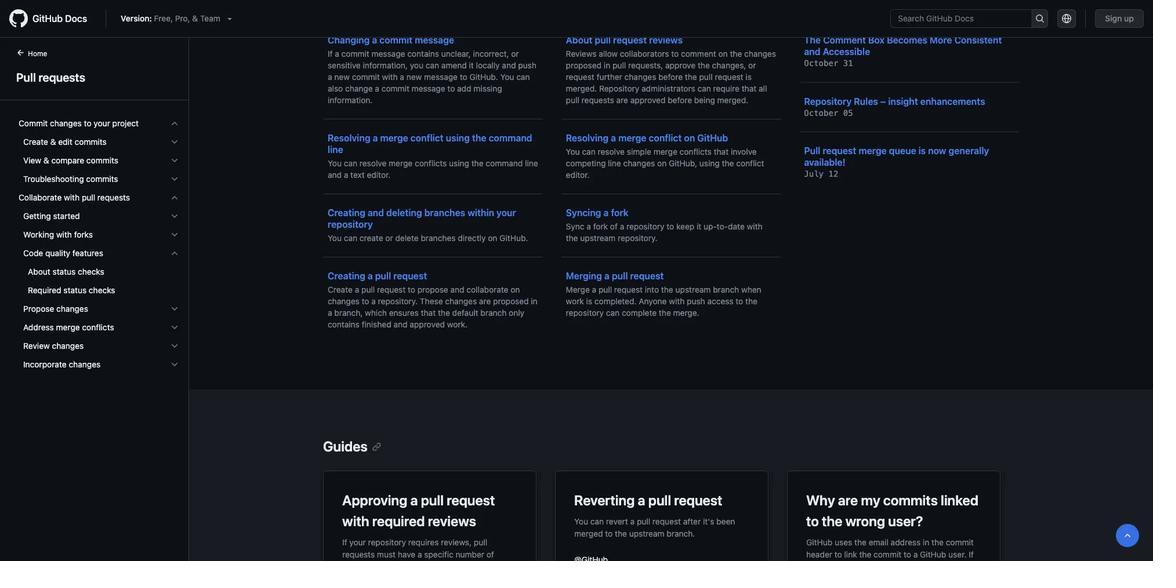 Task type: describe. For each thing, give the bounding box(es) containing it.
pull for pull request merge queue is now generally available! july 12
[[804, 145, 820, 156]]

if inside changing a commit message if a commit message contains unclear, incorrect, or sensitive information, you can amend it locally and push a new commit with a new message to github. you can also change a commit message to add missing information.
[[328, 49, 333, 59]]

commit down email
[[874, 550, 902, 559]]

changes up default
[[445, 297, 477, 306]]

31
[[843, 59, 853, 68]]

collaborate
[[467, 285, 508, 295]]

review
[[23, 341, 50, 351]]

or inside changing a commit message if a commit message contains unclear, incorrect, or sensitive information, you can amend it locally and push a new commit with a new message to github. you can also change a commit message to add missing information.
[[511, 49, 519, 59]]

create & edit commits button
[[14, 133, 184, 151]]

specific
[[424, 550, 453, 559]]

to inside the merging a pull request merge a pull request into the upstream branch when work is completed. anyone with push access to the repository can complete the merge.
[[736, 297, 743, 306]]

select language: current language is english image
[[1062, 14, 1072, 23]]

conflict for on
[[649, 133, 682, 144]]

user?
[[888, 513, 923, 530]]

or inside about pull request reviews reviews allow collaborators to comment on the changes proposed in pull requests, approve the changes, or request further changes before the pull request is merged. repository administrators can require that all pull requests are approved before being merged.
[[748, 61, 756, 70]]

commit up user.
[[946, 538, 974, 547]]

approving
[[342, 492, 407, 509]]

approved inside creating a pull request create a pull request to propose and collaborate on changes to a repository. these changes are proposed in a branch, which ensures that the default branch only contains finished and approved work.
[[410, 320, 445, 329]]

october 05 element
[[804, 108, 853, 118]]

changing a commit message if a commit message contains unclear, incorrect, or sensitive information, you can amend it locally and push a new commit with a new message to github. you can also change a commit message to add missing information.
[[328, 35, 537, 105]]

the inside you can revert a pull request after it's been merged to the upstream branch.
[[615, 529, 627, 539]]

search image
[[1035, 14, 1045, 23]]

available!
[[804, 157, 846, 168]]

add
[[457, 84, 471, 93]]

accessible
[[823, 46, 870, 57]]

github inside 'resolving a merge conflict on github you can resolve simple merge conflicts that involve competing line changes on github, using the conflict editor.'
[[697, 133, 728, 144]]

pull for pull requests
[[16, 70, 36, 84]]

the down when
[[745, 297, 758, 306]]

deleting
[[386, 207, 422, 218]]

contains inside creating a pull request create a pull request to propose and collaborate on changes to a repository. these changes are proposed in a branch, which ensures that the default branch only contains finished and approved work.
[[328, 320, 360, 329]]

is inside the merging a pull request merge a pull request into the upstream branch when work is completed. anyone with push access to the repository can complete the merge.
[[586, 297, 592, 306]]

branch inside the merging a pull request merge a pull request into the upstream branch when work is completed. anyone with push access to the repository can complete the merge.
[[713, 285, 739, 295]]

pull inside you can revert a pull request after it's been merged to the upstream branch.
[[637, 517, 650, 526]]

the down missing
[[472, 133, 486, 144]]

github. inside changing a commit message if a commit message contains unclear, incorrect, or sensitive information, you can amend it locally and push a new commit with a new message to github. you can also change a commit message to add missing information.
[[470, 72, 498, 82]]

the right into
[[661, 285, 673, 295]]

pull requests link
[[14, 68, 175, 86]]

code
[[23, 249, 43, 258]]

working with forks button
[[14, 226, 184, 244]]

you inside you can revert a pull request after it's been merged to the upstream branch.
[[574, 517, 588, 526]]

commit up change
[[352, 72, 380, 82]]

2 new from the left
[[407, 72, 422, 82]]

code quality features element containing code quality features
[[9, 244, 189, 300]]

date
[[728, 222, 745, 231]]

that inside about pull request reviews reviews allow collaborators to comment on the changes proposed in pull requests, approve the changes, or request further changes before the pull request is merged. repository administrators can require that all pull requests are approved before being merged.
[[742, 84, 757, 93]]

commit up the information,
[[380, 35, 413, 46]]

can inside about pull request reviews reviews allow collaborators to comment on the changes proposed in pull requests, approve the changes, or request further changes before the pull request is merged. repository administrators can require that all pull requests are approved before being merged.
[[698, 84, 711, 93]]

if inside if your repository requires reviews, pull requests must have a specific number o
[[342, 538, 347, 547]]

october 31 element
[[804, 59, 853, 68]]

collaborate with pull requests button
[[14, 189, 184, 207]]

using up within at the top of the page
[[449, 159, 469, 168]]

you
[[410, 61, 423, 70]]

a inside approving a pull request with required reviews
[[410, 492, 418, 509]]

required status checks link
[[14, 281, 184, 300]]

in inside github uses the email address in the commit header to link the commit to a github user. i
[[923, 538, 929, 547]]

pull inside if your repository requires reviews, pull requests must have a specific number o
[[474, 538, 487, 547]]

request up after
[[674, 492, 722, 509]]

incorporate changes button
[[14, 356, 184, 374]]

on up the github,
[[684, 133, 695, 144]]

0 vertical spatial command
[[489, 133, 532, 144]]

becomes
[[887, 35, 928, 46]]

to inside dropdown button
[[84, 119, 91, 128]]

upstream inside the merging a pull request merge a pull request into the upstream branch when work is completed. anyone with push access to the repository can complete the merge.
[[676, 285, 711, 295]]

finished
[[362, 320, 391, 329]]

sc 9kayk9 0 image for compare
[[170, 156, 179, 165]]

commit down the information,
[[382, 84, 409, 93]]

0 horizontal spatial line
[[328, 144, 343, 155]]

in inside creating a pull request create a pull request to propose and collaborate on changes to a repository. these changes are proposed in a branch, which ensures that the default branch only contains finished and approved work.
[[531, 297, 538, 306]]

status for about
[[53, 267, 76, 277]]

sign up
[[1105, 14, 1134, 23]]

are inside creating a pull request create a pull request to propose and collaborate on changes to a repository. these changes are proposed in a branch, which ensures that the default branch only contains finished and approved work.
[[479, 297, 491, 306]]

keep
[[676, 222, 695, 231]]

you inside changing a commit message if a commit message contains unclear, incorrect, or sensitive information, you can amend it locally and push a new commit with a new message to github. you can also change a commit message to add missing information.
[[500, 72, 514, 82]]

to inside about pull request reviews reviews allow collaborators to comment on the changes proposed in pull requests, approve the changes, or request further changes before the pull request is merged. repository administrators can require that all pull requests are approved before being merged.
[[671, 49, 679, 59]]

on inside the creating and deleting branches within your repository you can create or delete branches directly on github.
[[488, 233, 497, 243]]

you inside the creating and deleting branches within your repository you can create or delete branches directly on github.
[[328, 233, 342, 243]]

changes down address merge conflicts
[[52, 341, 84, 351]]

code quality features element containing about status checks
[[9, 263, 189, 300]]

default
[[452, 308, 478, 318]]

commits for view & compare commits
[[86, 156, 118, 165]]

push inside changing a commit message if a commit message contains unclear, incorrect, or sensitive information, you can amend it locally and push a new commit with a new message to github. you can also change a commit message to add missing information.
[[518, 61, 537, 70]]

sc 9kayk9 0 image for commit changes to your project
[[170, 119, 179, 128]]

a inside you can revert a pull request after it's been merged to the upstream branch.
[[630, 517, 635, 526]]

changes up the changes,
[[744, 49, 776, 59]]

sc 9kayk9 0 image for collaborate with pull requests
[[170, 193, 179, 202]]

repository inside syncing a fork sync a fork of a repository to keep it up-to-date with the upstream repository.
[[627, 222, 665, 231]]

commit down changing
[[341, 49, 369, 59]]

in inside about pull request reviews reviews allow collaborators to comment on the changes proposed in pull requests, approve the changes, or request further changes before the pull request is merged. repository administrators can require that all pull requests are approved before being merged.
[[604, 61, 610, 70]]

repository. inside syncing a fork sync a fork of a repository to keep it up-to-date with the upstream repository.
[[618, 233, 658, 243]]

to up which
[[362, 297, 369, 306]]

line inside 'resolving a merge conflict on github you can resolve simple merge conflicts that involve competing line changes on github, using the conflict editor.'
[[608, 159, 621, 168]]

view & compare commits button
[[14, 151, 184, 170]]

uses
[[835, 538, 852, 547]]

and up default
[[450, 285, 464, 295]]

merge inside pull request merge queue is now generally available! july 12
[[859, 145, 887, 156]]

github up header
[[806, 538, 833, 547]]

pull inside "dropdown button"
[[82, 193, 95, 202]]

address merge conflicts
[[23, 323, 114, 332]]

are inside why are my commits linked to the wrong user?
[[838, 492, 858, 509]]

merged
[[574, 529, 603, 539]]

syncing
[[566, 207, 601, 218]]

creating for pull
[[328, 271, 365, 282]]

a inside github uses the email address in the commit header to link the commit to a github user. i
[[914, 550, 918, 559]]

request inside you can revert a pull request after it's been merged to the upstream branch.
[[653, 517, 681, 526]]

sc 9kayk9 0 image for conflicts
[[170, 323, 179, 332]]

1 vertical spatial branches
[[421, 233, 456, 243]]

unclear,
[[441, 49, 471, 59]]

sign up link
[[1095, 9, 1144, 28]]

july 12 element
[[804, 169, 838, 179]]

12
[[829, 169, 838, 179]]

information.
[[328, 95, 373, 105]]

to left link
[[835, 550, 842, 559]]

to left add
[[447, 84, 455, 93]]

reverting a pull request
[[574, 492, 722, 509]]

started
[[53, 211, 80, 221]]

a inside if your repository requires reviews, pull requests must have a specific number o
[[418, 550, 422, 559]]

the up the changes,
[[730, 49, 742, 59]]

if your repository requires reviews, pull requests must have a specific number o
[[342, 538, 506, 562]]

involve
[[731, 147, 757, 157]]

october inside repository rules – insight enhancements october 05
[[804, 108, 838, 118]]

commits for create & edit commits
[[75, 137, 107, 147]]

the right address
[[932, 538, 944, 547]]

push inside the merging a pull request merge a pull request into the upstream branch when work is completed. anyone with push access to the repository can complete the merge.
[[687, 297, 705, 306]]

1 horizontal spatial line
[[525, 159, 538, 168]]

change
[[345, 84, 373, 93]]

the inside why are my commits linked to the wrong user?
[[822, 513, 843, 530]]

view & compare commits
[[23, 156, 118, 165]]

up-
[[704, 222, 717, 231]]

it inside syncing a fork sync a fork of a repository to keep it up-to-date with the upstream repository.
[[697, 222, 702, 231]]

it's
[[703, 517, 714, 526]]

can inside the merging a pull request merge a pull request into the upstream branch when work is completed. anyone with push access to the repository can complete the merge.
[[606, 308, 620, 318]]

conflicts inside 'resolving a merge conflict on github you can resolve simple merge conflicts that involve competing line changes on github, using the conflict editor.'
[[680, 147, 712, 157]]

now
[[928, 145, 946, 156]]

repository. inside creating a pull request create a pull request to propose and collaborate on changes to a repository. these changes are proposed in a branch, which ensures that the default branch only contains finished and approved work.
[[378, 297, 418, 306]]

repository inside repository rules – insight enhancements october 05
[[804, 96, 852, 107]]

with inside approving a pull request with required reviews
[[342, 513, 369, 530]]

the down the comment
[[698, 61, 710, 70]]

on inside about pull request reviews reviews allow collaborators to comment on the changes proposed in pull requests, approve the changes, or request further changes before the pull request is merged. repository administrators can require that all pull requests are approved before being merged.
[[718, 49, 728, 59]]

code quality features button
[[14, 244, 184, 263]]

sign
[[1105, 14, 1122, 23]]

the down anyone
[[659, 308, 671, 318]]

sc 9kayk9 0 image for forks
[[170, 230, 179, 240]]

with inside dropdown button
[[56, 230, 72, 240]]

the down approve at the right
[[685, 72, 697, 82]]

quality
[[45, 249, 70, 258]]

changes down review changes dropdown button
[[69, 360, 101, 370]]

the up link
[[854, 538, 867, 547]]

message down amend
[[424, 72, 458, 82]]

text
[[350, 170, 365, 180]]

number
[[456, 550, 484, 559]]

0 horizontal spatial fork
[[593, 222, 608, 231]]

propose changes button
[[14, 300, 184, 318]]

resolve inside 'resolving a merge conflict on github you can resolve simple merge conflicts that involve competing line changes on github, using the conflict editor.'
[[598, 147, 625, 157]]

the up within at the top of the page
[[471, 159, 484, 168]]

can inside you can revert a pull request after it's been merged to the upstream branch.
[[590, 517, 604, 526]]

changes up the "branch,"
[[328, 297, 360, 306]]

reverting
[[574, 492, 635, 509]]

ensures
[[389, 308, 419, 318]]

home
[[28, 49, 47, 57]]

address merge conflicts button
[[14, 318, 184, 337]]

been
[[717, 517, 735, 526]]

github left user.
[[920, 550, 946, 559]]

message down you
[[412, 84, 445, 93]]

message up unclear,
[[415, 35, 454, 46]]

comment
[[823, 35, 866, 46]]

using down add
[[446, 133, 470, 144]]

editor. inside resolving a merge conflict using the command line you can resolve merge conflicts using the command line and a text editor.
[[367, 170, 391, 180]]

request up 'propose' at the bottom left of page
[[393, 271, 427, 282]]

review changes button
[[14, 337, 184, 356]]

propose
[[23, 304, 54, 314]]

to inside why are my commits linked to the wrong user?
[[806, 513, 819, 530]]

commit changes to your project
[[19, 119, 139, 128]]

about status checks
[[28, 267, 104, 277]]

version: free, pro, & team
[[121, 14, 220, 23]]

request down "reviews"
[[566, 72, 594, 82]]

approve
[[665, 61, 696, 70]]

collaborate with pull requests element containing collaborate with pull requests
[[9, 189, 189, 374]]

request inside approving a pull request with required reviews
[[447, 492, 495, 509]]

1 horizontal spatial fork
[[611, 207, 629, 218]]

Search GitHub Docs search field
[[891, 10, 1032, 27]]

with inside "dropdown button"
[[64, 193, 80, 202]]

consistent
[[955, 35, 1002, 46]]

version:
[[121, 14, 152, 23]]

team
[[200, 14, 220, 23]]

changes down requests,
[[625, 72, 656, 82]]

the
[[804, 35, 821, 46]]

is inside about pull request reviews reviews allow collaborators to comment on the changes proposed in pull requests, approve the changes, or request further changes before the pull request is merged. repository administrators can require that all pull requests are approved before being merged.
[[746, 72, 752, 82]]

getting started
[[23, 211, 80, 221]]

1 vertical spatial merged.
[[717, 95, 748, 105]]

address
[[891, 538, 921, 547]]

merging a pull request merge a pull request into the upstream branch when work is completed. anyone with push access to the repository can complete the merge.
[[566, 271, 761, 318]]

enhancements
[[920, 96, 985, 107]]

& for create & edit commits
[[50, 137, 56, 147]]

troubleshooting commits button
[[14, 170, 184, 189]]

sc 9kayk9 0 image inside the propose changes dropdown button
[[170, 305, 179, 314]]

0 horizontal spatial merged.
[[566, 84, 597, 93]]

you inside resolving a merge conflict using the command line you can resolve merge conflicts using the command line and a text editor.
[[328, 159, 342, 168]]

administrators
[[642, 84, 695, 93]]

request up the ensures
[[377, 285, 406, 295]]

the comment box becomes more consistent and accessible october 31
[[804, 35, 1002, 68]]

merging
[[566, 271, 602, 282]]

commit changes to your project button
[[14, 114, 184, 133]]

you can revert a pull request after it's been merged to the upstream branch.
[[574, 517, 735, 539]]

1 vertical spatial before
[[668, 95, 692, 105]]

on left the github,
[[657, 159, 667, 168]]

2 horizontal spatial conflict
[[736, 159, 764, 168]]

a inside 'resolving a merge conflict on github you can resolve simple merge conflicts that involve competing line changes on github, using the conflict editor.'
[[611, 133, 616, 144]]

directly
[[458, 233, 486, 243]]

forks
[[74, 230, 93, 240]]



Task type: locate. For each thing, give the bounding box(es) containing it.
proposed down "reviews"
[[566, 61, 602, 70]]

& right pro,
[[192, 14, 198, 23]]

2 vertical spatial conflicts
[[82, 323, 114, 332]]

6 sc 9kayk9 0 image from the top
[[170, 360, 179, 370]]

0 vertical spatial status
[[53, 267, 76, 277]]

and up create
[[368, 207, 384, 218]]

1 horizontal spatial branch
[[713, 285, 739, 295]]

0 vertical spatial branch
[[713, 285, 739, 295]]

push up merge.
[[687, 297, 705, 306]]

sc 9kayk9 0 image inside code quality features dropdown button
[[170, 249, 179, 258]]

further
[[597, 72, 622, 82]]

sc 9kayk9 0 image for incorporate changes
[[170, 360, 179, 370]]

0 vertical spatial approved
[[630, 95, 666, 105]]

with inside syncing a fork sync a fork of a repository to keep it up-to-date with the upstream repository.
[[747, 222, 763, 231]]

that left all
[[742, 84, 757, 93]]

with down the information,
[[382, 72, 398, 82]]

0 vertical spatial reviews
[[649, 35, 683, 46]]

0 vertical spatial that
[[742, 84, 757, 93]]

requests inside "dropdown button"
[[97, 193, 130, 202]]

0 horizontal spatial approved
[[410, 320, 445, 329]]

it inside changing a commit message if a commit message contains unclear, incorrect, or sensitive information, you can amend it locally and push a new commit with a new message to github. you can also change a commit message to add missing information.
[[469, 61, 474, 70]]

creating for repository
[[328, 207, 365, 218]]

0 vertical spatial checks
[[78, 267, 104, 277]]

creating up the "branch,"
[[328, 271, 365, 282]]

repository rules – insight enhancements october 05
[[804, 96, 985, 118]]

commits
[[75, 137, 107, 147], [86, 156, 118, 165], [86, 174, 118, 184], [883, 492, 938, 509]]

why are my commits linked to the wrong user?
[[806, 492, 979, 530]]

anyone
[[639, 297, 667, 306]]

4 sc 9kayk9 0 image from the top
[[170, 249, 179, 258]]

0 horizontal spatial is
[[586, 297, 592, 306]]

it left locally
[[469, 61, 474, 70]]

2 commit changes to your project element from the top
[[9, 133, 189, 189]]

1 vertical spatial in
[[531, 297, 538, 306]]

2 horizontal spatial in
[[923, 538, 929, 547]]

to up approve at the right
[[671, 49, 679, 59]]

and inside the creating and deleting branches within your repository you can create or delete branches directly on github.
[[368, 207, 384, 218]]

line right competing
[[608, 159, 621, 168]]

resolving
[[328, 133, 370, 144], [566, 133, 609, 144]]

0 horizontal spatial if
[[328, 49, 333, 59]]

0 horizontal spatial push
[[518, 61, 537, 70]]

1 vertical spatial is
[[919, 145, 926, 156]]

all
[[759, 84, 767, 93]]

1 horizontal spatial are
[[616, 95, 628, 105]]

requests,
[[628, 61, 663, 70]]

and inside changing a commit message if a commit message contains unclear, incorrect, or sensitive information, you can amend it locally and push a new commit with a new message to github. you can also change a commit message to add missing information.
[[502, 61, 516, 70]]

proposed inside creating a pull request create a pull request to propose and collaborate on changes to a repository. these changes are proposed in a branch, which ensures that the default branch only contains finished and approved work.
[[493, 297, 529, 306]]

upstream inside syncing a fork sync a fork of a repository to keep it up-to-date with the upstream repository.
[[580, 233, 616, 243]]

1 october from the top
[[804, 59, 838, 68]]

request down the changes,
[[715, 72, 743, 82]]

request up completed.
[[614, 285, 643, 295]]

5 sc 9kayk9 0 image from the top
[[170, 342, 179, 351]]

commits down the view & compare commits dropdown button
[[86, 174, 118, 184]]

collaborate with pull requests element containing getting started
[[9, 207, 189, 374]]

0 vertical spatial repository
[[599, 84, 639, 93]]

using inside 'resolving a merge conflict on github you can resolve simple merge conflicts that involve competing line changes on github, using the conflict editor.'
[[700, 159, 720, 168]]

conflicts down the propose changes dropdown button at the bottom left of the page
[[82, 323, 114, 332]]

create & edit commits
[[23, 137, 107, 147]]

0 vertical spatial fork
[[611, 207, 629, 218]]

the down involve
[[722, 159, 734, 168]]

approved inside about pull request reviews reviews allow collaborators to comment on the changes proposed in pull requests, approve the changes, or request further changes before the pull request is merged. repository administrators can require that all pull requests are approved before being merged.
[[630, 95, 666, 105]]

command up within at the top of the page
[[486, 159, 523, 168]]

command
[[489, 133, 532, 144], [486, 159, 523, 168]]

create inside 'dropdown button'
[[23, 137, 48, 147]]

merge
[[566, 285, 590, 295]]

1 vertical spatial checks
[[89, 286, 115, 295]]

into
[[645, 285, 659, 295]]

1 horizontal spatial or
[[511, 49, 519, 59]]

contains down the "branch,"
[[328, 320, 360, 329]]

editor.
[[367, 170, 391, 180], [566, 170, 590, 180]]

1 editor. from the left
[[367, 170, 391, 180]]

conflict for using
[[411, 133, 444, 144]]

reviews inside approving a pull request with required reviews
[[428, 513, 476, 530]]

repository down further
[[599, 84, 639, 93]]

1 code quality features element from the top
[[9, 244, 189, 300]]

1 vertical spatial your
[[497, 207, 516, 218]]

and left text
[[328, 170, 342, 180]]

commits for why are my commits linked to the wrong user?
[[883, 492, 938, 509]]

pull down home
[[16, 70, 36, 84]]

the right link
[[859, 550, 871, 559]]

0 vertical spatial merged.
[[566, 84, 597, 93]]

0 horizontal spatial conflict
[[411, 133, 444, 144]]

reviews up collaborators
[[649, 35, 683, 46]]

2 sc 9kayk9 0 image from the top
[[170, 137, 179, 147]]

also
[[328, 84, 343, 93]]

july
[[804, 169, 824, 179]]

pull inside approving a pull request with required reviews
[[421, 492, 444, 509]]

changes up edit
[[50, 119, 82, 128]]

repository up create
[[328, 219, 373, 230]]

upstream up merge.
[[676, 285, 711, 295]]

about for pull
[[566, 35, 593, 46]]

sc 9kayk9 0 image for review changes
[[170, 342, 179, 351]]

github
[[32, 13, 63, 24], [697, 133, 728, 144], [806, 538, 833, 547], [920, 550, 946, 559]]

with
[[382, 72, 398, 82], [64, 193, 80, 202], [747, 222, 763, 231], [56, 230, 72, 240], [669, 297, 685, 306], [342, 513, 369, 530]]

required
[[28, 286, 61, 295]]

incorporate changes
[[23, 360, 101, 370]]

& right view
[[43, 156, 49, 165]]

2 resolving from the left
[[566, 133, 609, 144]]

0 horizontal spatial that
[[421, 308, 436, 318]]

in right address
[[923, 538, 929, 547]]

1 vertical spatial repository.
[[378, 297, 418, 306]]

to inside you can revert a pull request after it's been merged to the upstream branch.
[[605, 529, 613, 539]]

repository up "must"
[[368, 538, 406, 547]]

1 vertical spatial repository
[[804, 96, 852, 107]]

github docs link
[[9, 9, 96, 28]]

1 vertical spatial pull
[[804, 145, 820, 156]]

your inside if your repository requires reviews, pull requests must have a specific number o
[[349, 538, 366, 547]]

2 collaborate with pull requests element from the top
[[9, 207, 189, 374]]

resolving for can
[[566, 133, 609, 144]]

1 vertical spatial that
[[714, 147, 729, 157]]

are down further
[[616, 95, 628, 105]]

locally
[[476, 61, 500, 70]]

1 horizontal spatial reviews
[[649, 35, 683, 46]]

triangle down image
[[225, 14, 234, 23]]

0 vertical spatial are
[[616, 95, 628, 105]]

your inside dropdown button
[[94, 119, 110, 128]]

resolve up competing
[[598, 147, 625, 157]]

reviews up reviews, on the left bottom of the page
[[428, 513, 476, 530]]

sc 9kayk9 0 image inside the view & compare commits dropdown button
[[170, 156, 179, 165]]

repository inside about pull request reviews reviews allow collaborators to comment on the changes proposed in pull requests, approve the changes, or request further changes before the pull request is merged. repository administrators can require that all pull requests are approved before being merged.
[[599, 84, 639, 93]]

merge.
[[673, 308, 699, 318]]

1 creating from the top
[[328, 207, 365, 218]]

request up collaborators
[[613, 35, 647, 46]]

sc 9kayk9 0 image inside getting started dropdown button
[[170, 212, 179, 221]]

october inside the comment box becomes more consistent and accessible october 31
[[804, 59, 838, 68]]

1 collaborate with pull requests element from the top
[[9, 189, 189, 374]]

sc 9kayk9 0 image inside address merge conflicts dropdown button
[[170, 323, 179, 332]]

1 horizontal spatial in
[[604, 61, 610, 70]]

about status checks link
[[14, 263, 184, 281]]

with right date
[[747, 222, 763, 231]]

pull requests element
[[0, 47, 189, 560]]

resolving inside 'resolving a merge conflict on github you can resolve simple merge conflicts that involve competing line changes on github, using the conflict editor.'
[[566, 133, 609, 144]]

sc 9kayk9 0 image inside troubleshooting commits dropdown button
[[170, 175, 179, 184]]

0 vertical spatial repository.
[[618, 233, 658, 243]]

1 horizontal spatial repository.
[[618, 233, 658, 243]]

github. inside the creating and deleting branches within your repository you can create or delete branches directly on github.
[[500, 233, 528, 243]]

1 horizontal spatial is
[[746, 72, 752, 82]]

syncing a fork sync a fork of a repository to keep it up-to-date with the upstream repository.
[[566, 207, 763, 243]]

github left docs
[[32, 13, 63, 24]]

and
[[804, 46, 821, 57], [502, 61, 516, 70], [328, 170, 342, 180], [368, 207, 384, 218], [450, 285, 464, 295], [394, 320, 408, 329]]

1 vertical spatial conflicts
[[415, 159, 447, 168]]

1 horizontal spatial it
[[697, 222, 702, 231]]

pull requests
[[16, 70, 85, 84]]

getting
[[23, 211, 51, 221]]

2 horizontal spatial line
[[608, 159, 621, 168]]

branch,
[[334, 308, 363, 318]]

commits up user?
[[883, 492, 938, 509]]

creating
[[328, 207, 365, 218], [328, 271, 365, 282]]

conflicts
[[680, 147, 712, 157], [415, 159, 447, 168], [82, 323, 114, 332]]

you inside 'resolving a merge conflict on github you can resolve simple merge conflicts that involve competing line changes on github, using the conflict editor.'
[[566, 147, 580, 157]]

commit changes to your project element containing create & edit commits
[[9, 133, 189, 189]]

changes
[[744, 49, 776, 59], [625, 72, 656, 82], [50, 119, 82, 128], [623, 159, 655, 168], [328, 297, 360, 306], [445, 297, 477, 306], [56, 304, 88, 314], [52, 341, 84, 351], [69, 360, 101, 370]]

sc 9kayk9 0 image for create & edit commits
[[170, 137, 179, 147]]

with down troubleshooting commits in the top left of the page
[[64, 193, 80, 202]]

message
[[415, 35, 454, 46], [372, 49, 405, 59], [424, 72, 458, 82], [412, 84, 445, 93]]

can inside 'resolving a merge conflict on github you can resolve simple merge conflicts that involve competing line changes on github, using the conflict editor.'
[[582, 147, 596, 157]]

that left involve
[[714, 147, 729, 157]]

None search field
[[891, 9, 1048, 28]]

collaborate
[[19, 193, 62, 202]]

repository up october 05 element
[[804, 96, 852, 107]]

2 horizontal spatial conflicts
[[680, 147, 712, 157]]

0 vertical spatial or
[[511, 49, 519, 59]]

1 sc 9kayk9 0 image from the top
[[170, 119, 179, 128]]

1 vertical spatial branch
[[481, 308, 507, 318]]

is inside pull request merge queue is now generally available! july 12
[[919, 145, 926, 156]]

reviews,
[[441, 538, 472, 547]]

resolve
[[598, 147, 625, 157], [360, 159, 387, 168]]

scroll to top image
[[1123, 531, 1132, 541]]

6 sc 9kayk9 0 image from the top
[[170, 323, 179, 332]]

approved down administrators
[[630, 95, 666, 105]]

2 horizontal spatial that
[[742, 84, 757, 93]]

to-
[[717, 222, 728, 231]]

branch inside creating a pull request create a pull request to propose and collaborate on changes to a repository. these changes are proposed in a branch, which ensures that the default branch only contains finished and approved work.
[[481, 308, 507, 318]]

or inside the creating and deleting branches within your repository you can create or delete branches directly on github.
[[385, 233, 393, 243]]

your right within at the top of the page
[[497, 207, 516, 218]]

0 vertical spatial about
[[566, 35, 593, 46]]

to up add
[[460, 72, 467, 82]]

github. right directly
[[500, 233, 528, 243]]

to inside syncing a fork sync a fork of a repository to keep it up-to-date with the upstream repository.
[[667, 222, 674, 231]]

branch up access
[[713, 285, 739, 295]]

it left up-
[[697, 222, 702, 231]]

the inside 'resolving a merge conflict on github you can resolve simple merge conflicts that involve competing line changes on github, using the conflict editor.'
[[722, 159, 734, 168]]

on inside creating a pull request create a pull request to propose and collaborate on changes to a repository. these changes are proposed in a branch, which ensures that the default branch only contains finished and approved work.
[[511, 285, 520, 295]]

message up the information,
[[372, 49, 405, 59]]

2 creating from the top
[[328, 271, 365, 282]]

commits inside 'dropdown button'
[[75, 137, 107, 147]]

0 horizontal spatial create
[[23, 137, 48, 147]]

a
[[372, 35, 377, 46], [335, 49, 339, 59], [328, 72, 332, 82], [400, 72, 404, 82], [375, 84, 379, 93], [373, 133, 378, 144], [611, 133, 616, 144], [344, 170, 348, 180], [604, 207, 609, 218], [587, 222, 591, 231], [620, 222, 624, 231], [368, 271, 373, 282], [604, 271, 610, 282], [355, 285, 359, 295], [592, 285, 596, 295], [371, 297, 376, 306], [328, 308, 332, 318], [410, 492, 418, 509], [638, 492, 645, 509], [630, 517, 635, 526], [418, 550, 422, 559], [914, 550, 918, 559]]

tooltip
[[1116, 524, 1139, 548]]

sc 9kayk9 0 image inside create & edit commits 'dropdown button'
[[170, 137, 179, 147]]

commit changes to your project element
[[9, 114, 189, 189], [9, 133, 189, 189]]

code quality features element
[[9, 244, 189, 300], [9, 263, 189, 300]]

proposed inside about pull request reviews reviews allow collaborators to comment on the changes proposed in pull requests, approve the changes, or request further changes before the pull request is merged. repository administrators can require that all pull requests are approved before being merged.
[[566, 61, 602, 70]]

& inside 'dropdown button'
[[50, 137, 56, 147]]

and right locally
[[502, 61, 516, 70]]

1 horizontal spatial editor.
[[566, 170, 590, 180]]

1 vertical spatial proposed
[[493, 297, 529, 306]]

resolving down 'information.' on the left top
[[328, 133, 370, 144]]

can inside resolving a merge conflict using the command line you can resolve merge conflicts using the command line and a text editor.
[[344, 159, 357, 168]]

0 horizontal spatial new
[[334, 72, 350, 82]]

create inside creating a pull request create a pull request to propose and collaborate on changes to a repository. these changes are proposed in a branch, which ensures that the default branch only contains finished and approved work.
[[328, 285, 353, 295]]

0 horizontal spatial repository
[[599, 84, 639, 93]]

resolve inside resolving a merge conflict using the command line you can resolve merge conflicts using the command line and a text editor.
[[360, 159, 387, 168]]

0 vertical spatial before
[[659, 72, 683, 82]]

1 horizontal spatial pull
[[804, 145, 820, 156]]

in
[[604, 61, 610, 70], [531, 297, 538, 306], [923, 538, 929, 547]]

are left my
[[838, 492, 858, 509]]

1 horizontal spatial repository
[[804, 96, 852, 107]]

& for view & compare commits
[[43, 156, 49, 165]]

editor. down competing
[[566, 170, 590, 180]]

5 sc 9kayk9 0 image from the top
[[170, 305, 179, 314]]

propose changes
[[23, 304, 88, 314]]

0 horizontal spatial contains
[[328, 320, 360, 329]]

delete
[[395, 233, 419, 243]]

commits inside why are my commits linked to the wrong user?
[[883, 492, 938, 509]]

amend
[[441, 61, 467, 70]]

the down these
[[438, 308, 450, 318]]

pro,
[[175, 14, 190, 23]]

to down address
[[904, 550, 911, 559]]

proposed
[[566, 61, 602, 70], [493, 297, 529, 306]]

to down why
[[806, 513, 819, 530]]

1 vertical spatial it
[[697, 222, 702, 231]]

of
[[610, 222, 618, 231]]

github,
[[669, 159, 697, 168]]

are inside about pull request reviews reviews allow collaborators to comment on the changes proposed in pull requests, approve the changes, or request further changes before the pull request is merged. repository administrators can require that all pull requests are approved before being merged.
[[616, 95, 628, 105]]

0 horizontal spatial about
[[28, 267, 50, 277]]

pull inside pull request merge queue is now generally available! july 12
[[804, 145, 820, 156]]

with up code quality features at the top of the page
[[56, 230, 72, 240]]

1 vertical spatial &
[[50, 137, 56, 147]]

0 vertical spatial resolve
[[598, 147, 625, 157]]

that inside creating a pull request create a pull request to propose and collaborate on changes to a repository. these changes are proposed in a branch, which ensures that the default branch only contains finished and approved work.
[[421, 308, 436, 318]]

2 horizontal spatial are
[[838, 492, 858, 509]]

1 vertical spatial reviews
[[428, 513, 476, 530]]

commit changes to your project element containing commit changes to your project
[[9, 114, 189, 189]]

in left work
[[531, 297, 538, 306]]

conflicts up the deleting
[[415, 159, 447, 168]]

push right locally
[[518, 61, 537, 70]]

1 horizontal spatial your
[[349, 538, 366, 547]]

0 horizontal spatial &
[[43, 156, 49, 165]]

to left 'propose' at the bottom left of page
[[408, 285, 415, 295]]

missing
[[474, 84, 502, 93]]

2 october from the top
[[804, 108, 838, 118]]

request
[[613, 35, 647, 46], [566, 72, 594, 82], [715, 72, 743, 82], [823, 145, 856, 156], [393, 271, 427, 282], [630, 271, 664, 282], [377, 285, 406, 295], [614, 285, 643, 295], [447, 492, 495, 509], [674, 492, 722, 509], [653, 517, 681, 526]]

1 resolving from the left
[[328, 133, 370, 144]]

request up into
[[630, 271, 664, 282]]

the down revert
[[615, 529, 627, 539]]

1 sc 9kayk9 0 image from the top
[[170, 156, 179, 165]]

and inside the comment box becomes more consistent and accessible october 31
[[804, 46, 821, 57]]

checks for about status checks
[[78, 267, 104, 277]]

2 code quality features element from the top
[[9, 263, 189, 300]]

2 vertical spatial is
[[586, 297, 592, 306]]

new down you
[[407, 72, 422, 82]]

address
[[23, 323, 54, 332]]

conflicts inside dropdown button
[[82, 323, 114, 332]]

2 vertical spatial &
[[43, 156, 49, 165]]

1 vertical spatial push
[[687, 297, 705, 306]]

3 sc 9kayk9 0 image from the top
[[170, 175, 179, 184]]

more
[[930, 35, 952, 46]]

0 horizontal spatial resolve
[[360, 159, 387, 168]]

code quality features
[[23, 249, 103, 258]]

1 commit changes to your project element from the top
[[9, 114, 189, 189]]

your up create & edit commits 'dropdown button'
[[94, 119, 110, 128]]

to left keep
[[667, 222, 674, 231]]

creating up create
[[328, 207, 365, 218]]

pull
[[16, 70, 36, 84], [804, 145, 820, 156]]

resolving a merge conflict using the command line you can resolve merge conflicts using the command line and a text editor.
[[328, 133, 538, 180]]

on up only
[[511, 285, 520, 295]]

incorporate
[[23, 360, 67, 370]]

0 horizontal spatial conflicts
[[82, 323, 114, 332]]

editor. inside 'resolving a merge conflict on github you can resolve simple merge conflicts that involve competing line changes on github, using the conflict editor.'
[[566, 170, 590, 180]]

sc 9kayk9 0 image for features
[[170, 249, 179, 258]]

requests
[[38, 70, 85, 84], [582, 95, 614, 105], [97, 193, 130, 202], [342, 550, 375, 559]]

github down being
[[697, 133, 728, 144]]

0 vertical spatial if
[[328, 49, 333, 59]]

create up the "branch,"
[[328, 285, 353, 295]]

that inside 'resolving a merge conflict on github you can resolve simple merge conflicts that involve competing line changes on github, using the conflict editor.'
[[714, 147, 729, 157]]

working with forks
[[23, 230, 93, 240]]

1 vertical spatial are
[[479, 297, 491, 306]]

request inside pull request merge queue is now generally available! july 12
[[823, 145, 856, 156]]

repository inside if your repository requires reviews, pull requests must have a specific number o
[[368, 538, 406, 547]]

must
[[377, 550, 396, 559]]

october
[[804, 59, 838, 68], [804, 108, 838, 118]]

reviews inside about pull request reviews reviews allow collaborators to comment on the changes proposed in pull requests, approve the changes, or request further changes before the pull request is merged. repository administrators can require that all pull requests are approved before being merged.
[[649, 35, 683, 46]]

status for required
[[63, 286, 87, 295]]

repository
[[328, 219, 373, 230], [627, 222, 665, 231], [566, 308, 604, 318], [368, 538, 406, 547]]

pull up available!
[[804, 145, 820, 156]]

troubleshooting
[[23, 174, 84, 184]]

2 editor. from the left
[[566, 170, 590, 180]]

3 sc 9kayk9 0 image from the top
[[170, 230, 179, 240]]

1 horizontal spatial &
[[50, 137, 56, 147]]

collaborate with pull requests
[[19, 193, 130, 202]]

requests down troubleshooting commits dropdown button
[[97, 193, 130, 202]]

0 horizontal spatial github.
[[470, 72, 498, 82]]

checks down about status checks link
[[89, 286, 115, 295]]

to down revert
[[605, 529, 613, 539]]

changes inside dropdown button
[[56, 304, 88, 314]]

2 vertical spatial or
[[385, 233, 393, 243]]

1 horizontal spatial conflicts
[[415, 159, 447, 168]]

command down missing
[[489, 133, 532, 144]]

github uses the email address in the commit header to link the commit to a github user. i
[[806, 538, 980, 562]]

contains inside changing a commit message if a commit message contains unclear, incorrect, or sensitive information, you can amend it locally and push a new commit with a new message to github. you can also change a commit message to add missing information.
[[407, 49, 439, 59]]

1 vertical spatial creating
[[328, 271, 365, 282]]

sc 9kayk9 0 image for troubleshooting commits
[[170, 175, 179, 184]]

fork up of
[[611, 207, 629, 218]]

2 vertical spatial upstream
[[629, 529, 665, 539]]

2 horizontal spatial &
[[192, 14, 198, 23]]

sensitive
[[328, 61, 361, 70]]

review changes
[[23, 341, 84, 351]]

on right directly
[[488, 233, 497, 243]]

and inside resolving a merge conflict using the command line you can resolve merge conflicts using the command line and a text editor.
[[328, 170, 342, 180]]

0 vertical spatial branches
[[424, 207, 465, 218]]

creating inside creating a pull request create a pull request to propose and collaborate on changes to a repository. these changes are proposed in a branch, which ensures that the default branch only contains finished and approved work.
[[328, 271, 365, 282]]

1 horizontal spatial that
[[714, 147, 729, 157]]

conflicts inside resolving a merge conflict using the command line you can resolve merge conflicts using the command line and a text editor.
[[415, 159, 447, 168]]

0 vertical spatial proposed
[[566, 61, 602, 70]]

with inside the merging a pull request merge a pull request into the upstream branch when work is completed. anyone with push access to the repository can complete the merge.
[[669, 297, 685, 306]]

before down administrators
[[668, 95, 692, 105]]

the down sync
[[566, 233, 578, 243]]

1 vertical spatial if
[[342, 538, 347, 547]]

getting started button
[[14, 207, 184, 226]]

resolving for line
[[328, 133, 370, 144]]

sc 9kayk9 0 image
[[170, 156, 179, 165], [170, 212, 179, 221], [170, 230, 179, 240], [170, 249, 179, 258], [170, 305, 179, 314], [170, 323, 179, 332]]

about inside about pull request reviews reviews allow collaborators to comment on the changes proposed in pull requests, approve the changes, or request further changes before the pull request is merged. repository administrators can require that all pull requests are approved before being merged.
[[566, 35, 593, 46]]

0 horizontal spatial pull
[[16, 70, 36, 84]]

1 new from the left
[[334, 72, 350, 82]]

checks for required status checks
[[89, 286, 115, 295]]

creating and deleting branches within your repository you can create or delete branches directly on github.
[[328, 207, 528, 243]]

merged. down further
[[566, 84, 597, 93]]

1 horizontal spatial proposed
[[566, 61, 602, 70]]

upstream inside you can revert a pull request after it's been merged to the upstream branch.
[[629, 529, 665, 539]]

line left competing
[[525, 159, 538, 168]]

your down the approving
[[349, 538, 366, 547]]

repository inside the creating and deleting branches within your repository you can create or delete branches directly on github.
[[328, 219, 373, 230]]

required
[[372, 513, 425, 530]]

repository.
[[618, 233, 658, 243], [378, 297, 418, 306]]

collaborate with pull requests element
[[9, 189, 189, 374], [9, 207, 189, 374]]

requests down home link
[[38, 70, 85, 84]]

requests inside if your repository requires reviews, pull requests must have a specific number o
[[342, 550, 375, 559]]

which
[[365, 308, 387, 318]]

changes inside 'resolving a merge conflict on github you can resolve simple merge conflicts that involve competing line changes on github, using the conflict editor.'
[[623, 159, 655, 168]]

conflict inside resolving a merge conflict using the command line you can resolve merge conflicts using the command line and a text editor.
[[411, 133, 444, 144]]

2 vertical spatial in
[[923, 538, 929, 547]]

about for status
[[28, 267, 50, 277]]

4 sc 9kayk9 0 image from the top
[[170, 193, 179, 202]]

1 horizontal spatial new
[[407, 72, 422, 82]]

0 vertical spatial create
[[23, 137, 48, 147]]

0 horizontal spatial in
[[531, 297, 538, 306]]

and down the ensures
[[394, 320, 408, 329]]

2 vertical spatial your
[[349, 538, 366, 547]]

fork left of
[[593, 222, 608, 231]]

0 horizontal spatial it
[[469, 61, 474, 70]]

rules
[[854, 96, 878, 107]]

& inside dropdown button
[[43, 156, 49, 165]]

new down sensitive
[[334, 72, 350, 82]]

edit
[[58, 137, 72, 147]]

with down the approving
[[342, 513, 369, 530]]

repository inside the merging a pull request merge a pull request into the upstream branch when work is completed. anyone with push access to the repository can complete the merge.
[[566, 308, 604, 318]]

0 horizontal spatial are
[[479, 297, 491, 306]]

1 horizontal spatial approved
[[630, 95, 666, 105]]

github inside "link"
[[32, 13, 63, 24]]

0 horizontal spatial your
[[94, 119, 110, 128]]

0 vertical spatial in
[[604, 61, 610, 70]]

sc 9kayk9 0 image
[[170, 119, 179, 128], [170, 137, 179, 147], [170, 175, 179, 184], [170, 193, 179, 202], [170, 342, 179, 351], [170, 360, 179, 370]]

approving a pull request with required reviews
[[342, 492, 495, 530]]

1 vertical spatial fork
[[593, 222, 608, 231]]

conflicts up the github,
[[680, 147, 712, 157]]

sc 9kayk9 0 image inside the commit changes to your project dropdown button
[[170, 119, 179, 128]]

1 horizontal spatial upstream
[[629, 529, 665, 539]]

complete
[[622, 308, 657, 318]]

the inside syncing a fork sync a fork of a repository to keep it up-to-date with the upstream repository.
[[566, 233, 578, 243]]

sc 9kayk9 0 image inside review changes dropdown button
[[170, 342, 179, 351]]

status down code quality features at the top of the page
[[53, 267, 76, 277]]

resolving a merge conflict on github you can resolve simple merge conflicts that involve competing line changes on github, using the conflict editor.
[[566, 133, 764, 180]]

reviews
[[566, 49, 597, 59]]

using
[[446, 133, 470, 144], [449, 159, 469, 168], [700, 159, 720, 168]]

1 vertical spatial status
[[63, 286, 87, 295]]

0 horizontal spatial branch
[[481, 308, 507, 318]]

2 sc 9kayk9 0 image from the top
[[170, 212, 179, 221]]

sc 9kayk9 0 image inside working with forks dropdown button
[[170, 230, 179, 240]]

1 vertical spatial command
[[486, 159, 523, 168]]



Task type: vqa. For each thing, say whether or not it's contained in the screenshot.
Setting
no



